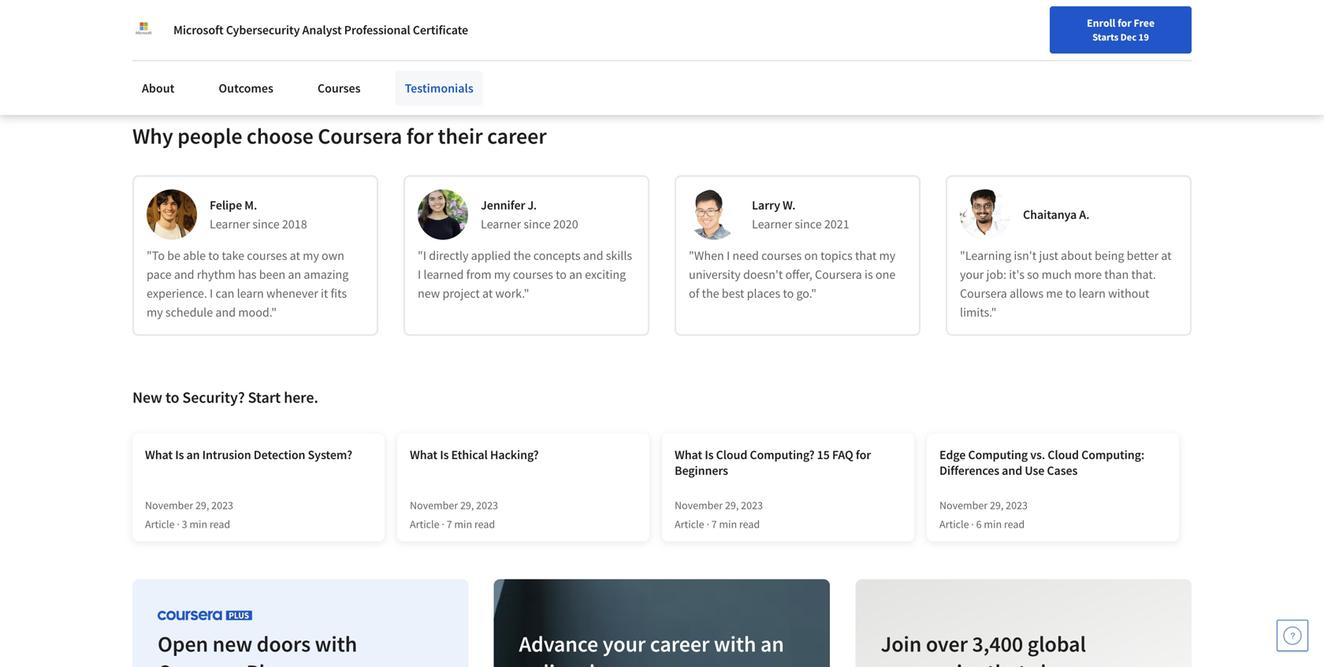 Task type: describe. For each thing, give the bounding box(es) containing it.
"when
[[689, 248, 725, 264]]

cloud inside what is cloud computing? 15 faq for beginners
[[716, 447, 748, 463]]

2020
[[553, 216, 579, 232]]

that.
[[1132, 267, 1157, 283]]

is
[[865, 267, 874, 283]]

november 29, 2023 article · 3 min read
[[145, 499, 233, 532]]

here.
[[284, 388, 318, 408]]

6
[[977, 518, 982, 532]]

that inside join over 3,400 global companies that choos
[[988, 659, 1027, 668]]

microsoft for sc-
[[162, 12, 225, 31]]

rhythm
[[197, 267, 236, 283]]

global
[[1028, 631, 1087, 658]]

courses inside "to be able to take courses at my own pace and rhythm has been an amazing experience. i can learn whenever it fits my schedule and mood."
[[247, 248, 287, 264]]

read for cloud
[[740, 518, 760, 532]]

3
[[182, 518, 187, 532]]

been
[[259, 267, 286, 283]]

ethical
[[452, 447, 488, 463]]

hours
[[231, 37, 257, 51]]

career inside advance your career with an online degree
[[651, 631, 710, 658]]

advance
[[519, 631, 599, 658]]

and up the experience.
[[174, 267, 194, 283]]

"when i need courses on topics that my university doesn't offer, coursera is one of the best places to go."
[[689, 248, 896, 302]]

whenever
[[267, 286, 318, 302]]

cybersecurity
[[226, 22, 300, 38]]

the inside "i directly applied the concepts and skills i learned from my courses to an exciting new project at work."
[[514, 248, 531, 264]]

what is cloud computing? 15 faq for beginners
[[675, 447, 872, 479]]

degree
[[583, 659, 648, 668]]

computing?
[[750, 447, 815, 463]]

why
[[132, 122, 173, 150]]

since for j.
[[524, 216, 551, 232]]

29, for cloud
[[726, 499, 739, 513]]

min for an
[[190, 518, 207, 532]]

2021
[[825, 216, 850, 232]]

an inside advance your career with an online degree
[[761, 631, 785, 658]]

15
[[817, 447, 830, 463]]

from
[[467, 267, 492, 283]]

for inside 'enroll for free starts dec 19'
[[1118, 16, 1132, 30]]

article for what is cloud computing? 15 faq for beginners
[[675, 518, 705, 532]]

7 for ethical
[[447, 518, 452, 532]]

your inside "learning isn't just about being better at your job: it's so much more than that. coursera allows me to learn without limits."
[[961, 267, 984, 283]]

on
[[805, 248, 819, 264]]

courses inside "i directly applied the concepts and skills i learned from my courses to an exciting new project at work."
[[513, 267, 554, 283]]

job:
[[987, 267, 1007, 283]]

enroll
[[1088, 16, 1116, 30]]

w.
[[783, 197, 796, 213]]

article for what is an intrusion detection system?
[[145, 518, 175, 532]]

read for ethical
[[475, 518, 495, 532]]

to right the new
[[165, 388, 179, 408]]

is for cloud
[[705, 447, 714, 463]]

with for career
[[714, 631, 757, 658]]

places
[[747, 286, 781, 302]]

my down the experience.
[[147, 305, 163, 321]]

take
[[222, 248, 245, 264]]

over
[[926, 631, 968, 658]]

felipe
[[210, 197, 242, 213]]

one
[[876, 267, 896, 283]]

online
[[519, 659, 579, 668]]

english
[[1022, 18, 1061, 34]]

what for what is ethical hacking?
[[410, 447, 438, 463]]

read for an
[[210, 518, 230, 532]]

november for what is ethical hacking?
[[410, 499, 458, 513]]

2023 for cloud
[[741, 499, 763, 513]]

project
[[443, 286, 480, 302]]

concepts
[[534, 248, 581, 264]]

dec
[[1121, 31, 1137, 43]]

my left own
[[303, 248, 319, 264]]

new inside open new doors with coursera plus
[[213, 631, 252, 658]]

learn for more
[[1079, 286, 1106, 302]]

able
[[183, 248, 206, 264]]

better
[[1128, 248, 1159, 264]]

open new doors with coursera plus
[[158, 631, 357, 668]]

your inside advance your career with an online degree
[[603, 631, 646, 658]]

starts
[[1093, 31, 1119, 43]]

to inside "when i need courses on topics that my university doesn't offer, coursera is one of the best places to go."
[[783, 286, 794, 302]]

larry
[[752, 197, 781, 213]]

microsoft image
[[132, 19, 155, 41]]

29, for ethical
[[461, 499, 474, 513]]

learned
[[424, 267, 464, 283]]

learn for has
[[237, 286, 264, 302]]

november for what is cloud computing? 15 faq for beginners
[[675, 499, 723, 513]]

faq
[[833, 447, 854, 463]]

what is an intrusion detection system?
[[145, 447, 353, 463]]

29, for vs.
[[991, 499, 1004, 513]]

· for what is ethical hacking?
[[442, 518, 445, 532]]

need
[[733, 248, 759, 264]]

· for what is cloud computing? 15 faq for beginners
[[707, 518, 710, 532]]

learner for felipe
[[210, 216, 250, 232]]

people
[[178, 122, 242, 150]]

just
[[1040, 248, 1059, 264]]

about
[[1062, 248, 1093, 264]]

my inside "when i need courses on topics that my university doesn't offer, coursera is one of the best places to go."
[[880, 248, 896, 264]]

limits."
[[961, 305, 997, 321]]

cloud inside edge computing vs. cloud computing: differences and use cases
[[1048, 447, 1080, 463]]

has
[[238, 267, 257, 283]]

practice
[[428, 12, 482, 31]]

university
[[689, 267, 741, 283]]

a.
[[1080, 207, 1090, 223]]

min for ethical
[[455, 518, 472, 532]]

i inside "i directly applied the concepts and skills i learned from my courses to an exciting new project at work."
[[418, 267, 421, 283]]

"learning isn't just about being better at your job: it's so much more than that. coursera allows me to learn without limits."
[[961, 248, 1172, 321]]

without
[[1109, 286, 1150, 302]]

me
[[1047, 286, 1063, 302]]

at inside "i directly applied the concepts and skills i learned from my courses to an exciting new project at work."
[[483, 286, 493, 302]]

mood."
[[238, 305, 277, 321]]

security?
[[182, 388, 245, 408]]

coursera plus image
[[158, 611, 252, 621]]

"i directly applied the concepts and skills i learned from my courses to an exciting new project at work."
[[418, 248, 633, 302]]

about link
[[132, 71, 184, 106]]

edge computing vs. cloud computing: differences and use cases
[[940, 447, 1145, 479]]

testimonials
[[405, 80, 474, 96]]

pace
[[147, 267, 172, 283]]

and inside edge computing vs. cloud computing: differences and use cases
[[1003, 463, 1023, 479]]

to inside "to be able to take courses at my own pace and rhythm has been an amazing experience. i can learn whenever it fits my schedule and mood."
[[208, 248, 219, 264]]

topics
[[821, 248, 853, 264]]

join over 3,400 global companies that choos
[[881, 631, 1098, 668]]

free
[[1134, 16, 1155, 30]]

testimonials link
[[396, 71, 483, 106]]

2023 for an
[[211, 499, 233, 513]]

0 vertical spatial career
[[487, 122, 547, 150]]

"learning
[[961, 248, 1012, 264]]

edge
[[940, 447, 966, 463]]

differences
[[940, 463, 1000, 479]]

new to security? start here.
[[132, 388, 318, 408]]



Task type: locate. For each thing, give the bounding box(es) containing it.
learn down "more"
[[1079, 286, 1106, 302]]

cloud right vs.
[[1048, 447, 1080, 463]]

much
[[1042, 267, 1072, 283]]

0 horizontal spatial your
[[603, 631, 646, 658]]

applied
[[471, 248, 511, 264]]

so
[[1028, 267, 1040, 283]]

new up plus
[[213, 631, 252, 658]]

1 horizontal spatial learner
[[481, 216, 521, 232]]

1 november from the left
[[145, 499, 193, 513]]

to inside "learning isn't just about being better at your job: it's so much more than that. coursera allows me to learn without limits."
[[1066, 286, 1077, 302]]

show notifications image
[[1112, 20, 1131, 39]]

4 article from the left
[[940, 518, 970, 532]]

1 november 29, 2023 article · 7 min read from the left
[[410, 499, 498, 532]]

directly
[[429, 248, 469, 264]]

2 horizontal spatial is
[[705, 447, 714, 463]]

and down can
[[216, 305, 236, 321]]

2 november 29, 2023 article · 7 min read from the left
[[675, 499, 763, 532]]

at down 2018 at left
[[290, 248, 300, 264]]

1 vertical spatial career
[[651, 631, 710, 658]]

november inside november 29, 2023 article · 3 min read
[[145, 499, 193, 513]]

2023 down what is cloud computing? 15 faq for beginners
[[741, 499, 763, 513]]

computing:
[[1082, 447, 1145, 463]]

1 horizontal spatial career
[[651, 631, 710, 658]]

your up degree
[[603, 631, 646, 658]]

article inside "november 29, 2023 article · 6 min read"
[[940, 518, 970, 532]]

0 horizontal spatial that
[[856, 248, 877, 264]]

min for vs.
[[985, 518, 1002, 532]]

2 · from the left
[[442, 518, 445, 532]]

29, down differences
[[991, 499, 1004, 513]]

microsoft left sc-
[[174, 22, 224, 38]]

detection
[[254, 447, 306, 463]]

since inside larry w. learner since 2021
[[795, 216, 822, 232]]

2 horizontal spatial for
[[1118, 16, 1132, 30]]

november inside "november 29, 2023 article · 6 min read"
[[940, 499, 988, 513]]

courses up been
[[247, 248, 287, 264]]

2 horizontal spatial i
[[727, 248, 730, 264]]

1 horizontal spatial what
[[410, 447, 438, 463]]

min down beginners
[[720, 518, 737, 532]]

0 vertical spatial the
[[514, 248, 531, 264]]

for right faq
[[856, 447, 872, 463]]

my inside "i directly applied the concepts and skills i learned from my courses to an exciting new project at work."
[[494, 267, 511, 283]]

system?
[[308, 447, 353, 463]]

4 2023 from the left
[[1006, 499, 1028, 513]]

3 is from the left
[[705, 447, 714, 463]]

article for what is ethical hacking?
[[410, 518, 440, 532]]

read right '6'
[[1005, 518, 1025, 532]]

enroll for free starts dec 19
[[1088, 16, 1155, 43]]

2 is from the left
[[440, 447, 449, 463]]

learner down jennifer
[[481, 216, 521, 232]]

2 learn from the left
[[1079, 286, 1106, 302]]

29,
[[196, 499, 209, 513], [461, 499, 474, 513], [726, 499, 739, 513], [991, 499, 1004, 513]]

900
[[250, 12, 274, 31]]

3 min from the left
[[720, 518, 737, 532]]

learn down the has
[[237, 286, 264, 302]]

2023 down what is ethical hacking?
[[476, 499, 498, 513]]

read inside november 29, 2023 article · 3 min read
[[210, 518, 230, 532]]

1 vertical spatial your
[[603, 631, 646, 658]]

2 min from the left
[[455, 518, 472, 532]]

1 horizontal spatial courses
[[513, 267, 554, 283]]

2023 down use
[[1006, 499, 1028, 513]]

to down concepts
[[556, 267, 567, 283]]

being
[[1095, 248, 1125, 264]]

sc-
[[228, 12, 250, 31]]

with for doors
[[315, 631, 357, 658]]

3 since from the left
[[795, 216, 822, 232]]

4 november from the left
[[940, 499, 988, 513]]

1 7 from the left
[[447, 518, 452, 532]]

3 2023 from the left
[[741, 499, 763, 513]]

0 horizontal spatial i
[[210, 286, 213, 302]]

1 horizontal spatial the
[[702, 286, 720, 302]]

0 horizontal spatial november 29, 2023 article · 7 min read
[[410, 499, 498, 532]]

7
[[447, 518, 452, 532], [712, 518, 717, 532]]

0 horizontal spatial 7
[[447, 518, 452, 532]]

1 horizontal spatial i
[[418, 267, 421, 283]]

join
[[881, 631, 922, 658]]

1 horizontal spatial cloud
[[1048, 447, 1080, 463]]

november 29, 2023 article · 7 min read
[[410, 499, 498, 532], [675, 499, 763, 532]]

min
[[190, 518, 207, 532], [455, 518, 472, 532], [720, 518, 737, 532], [985, 518, 1002, 532]]

can
[[216, 286, 235, 302]]

0 vertical spatial your
[[961, 267, 984, 283]]

what for what is an intrusion detection system?
[[145, 447, 173, 463]]

microsoft for cybersecurity
[[174, 22, 224, 38]]

1 vertical spatial i
[[418, 267, 421, 283]]

1 read from the left
[[210, 518, 230, 532]]

1 vertical spatial for
[[407, 122, 434, 150]]

2 horizontal spatial since
[[795, 216, 822, 232]]

my up one
[[880, 248, 896, 264]]

and up exciting
[[583, 248, 604, 264]]

since inside felipe m. learner since 2018
[[253, 216, 280, 232]]

coursera inside open new doors with coursera plus
[[158, 659, 242, 668]]

an inside "to be able to take courses at my own pace and rhythm has been an amazing experience. i can learn whenever it fits my schedule and mood."
[[288, 267, 301, 283]]

coursera inside "learning isn't just about being better at your job: it's so much more than that. coursera allows me to learn without limits."
[[961, 286, 1008, 302]]

november down beginners
[[675, 499, 723, 513]]

at for courses
[[290, 248, 300, 264]]

0 horizontal spatial career
[[487, 122, 547, 150]]

3 november from the left
[[675, 499, 723, 513]]

· down beginners
[[707, 518, 710, 532]]

to left go."
[[783, 286, 794, 302]]

learner inside jennifer j. learner since 2020
[[481, 216, 521, 232]]

since down w.
[[795, 216, 822, 232]]

0 horizontal spatial learn
[[237, 286, 264, 302]]

2 vertical spatial i
[[210, 286, 213, 302]]

7 down ethical
[[447, 518, 452, 532]]

· left 3
[[177, 518, 180, 532]]

cloud left computing?
[[716, 447, 748, 463]]

certificate
[[413, 22, 468, 38]]

to
[[208, 248, 219, 264], [556, 267, 567, 283], [783, 286, 794, 302], [1066, 286, 1077, 302], [165, 388, 179, 408]]

29, inside "november 29, 2023 article · 6 min read"
[[991, 499, 1004, 513]]

coursera down the courses
[[318, 122, 402, 150]]

chaitanya a.
[[1024, 207, 1090, 223]]

2023 for vs.
[[1006, 499, 1028, 513]]

7 for cloud
[[712, 518, 717, 532]]

"to be able to take courses at my own pace and rhythm has been an amazing experience. i can learn whenever it fits my schedule and mood."
[[147, 248, 349, 321]]

0 vertical spatial for
[[1118, 16, 1132, 30]]

with inside advance your career with an online degree
[[714, 631, 757, 658]]

since down j.
[[524, 216, 551, 232]]

0 horizontal spatial for
[[407, 122, 434, 150]]

skills
[[606, 248, 633, 264]]

0 horizontal spatial the
[[514, 248, 531, 264]]

0 horizontal spatial cloud
[[716, 447, 748, 463]]

· for what is an intrusion detection system?
[[177, 518, 180, 532]]

is for ethical
[[440, 447, 449, 463]]

· inside november 29, 2023 article · 3 min read
[[177, 518, 180, 532]]

learner inside felipe m. learner since 2018
[[210, 216, 250, 232]]

1 horizontal spatial new
[[418, 286, 440, 302]]

at
[[290, 248, 300, 264], [1162, 248, 1172, 264], [483, 286, 493, 302]]

and left use
[[1003, 463, 1023, 479]]

november 29, 2023 article · 7 min read down beginners
[[675, 499, 763, 532]]

article for edge computing vs. cloud computing: differences and use cases
[[940, 518, 970, 532]]

min right 3
[[190, 518, 207, 532]]

1 horizontal spatial 7
[[712, 518, 717, 532]]

article inside november 29, 2023 article · 3 min read
[[145, 518, 175, 532]]

schedule
[[166, 305, 213, 321]]

4 29, from the left
[[991, 499, 1004, 513]]

the right of
[[702, 286, 720, 302]]

0 horizontal spatial at
[[290, 248, 300, 264]]

"i
[[418, 248, 427, 264]]

i inside "when i need courses on topics that my university doesn't offer, coursera is one of the best places to go."
[[727, 248, 730, 264]]

0 horizontal spatial is
[[175, 447, 184, 463]]

2 what from the left
[[410, 447, 438, 463]]

2023 for ethical
[[476, 499, 498, 513]]

beginners
[[675, 463, 729, 479]]

2 read from the left
[[475, 518, 495, 532]]

4 read from the left
[[1005, 518, 1025, 532]]

· down what is ethical hacking?
[[442, 518, 445, 532]]

is for an
[[175, 447, 184, 463]]

1 learner from the left
[[210, 216, 250, 232]]

is inside what is cloud computing? 15 faq for beginners
[[705, 447, 714, 463]]

1 horizontal spatial that
[[988, 659, 1027, 668]]

november for what is an intrusion detection system?
[[145, 499, 193, 513]]

courses up work."
[[513, 267, 554, 283]]

learner for larry
[[752, 216, 793, 232]]

computing
[[969, 447, 1028, 463]]

since for m.
[[253, 216, 280, 232]]

vs.
[[1031, 447, 1046, 463]]

coursera down 'topics'
[[815, 267, 863, 283]]

courses link
[[308, 71, 370, 106]]

3 learner from the left
[[752, 216, 793, 232]]

1 horizontal spatial since
[[524, 216, 551, 232]]

i left can
[[210, 286, 213, 302]]

1 · from the left
[[177, 518, 180, 532]]

learn inside "learning isn't just about being better at your job: it's so much more than that. coursera allows me to learn without limits."
[[1079, 286, 1106, 302]]

2 horizontal spatial courses
[[762, 248, 802, 264]]

2 vertical spatial for
[[856, 447, 872, 463]]

1 vertical spatial new
[[213, 631, 252, 658]]

0 horizontal spatial what
[[145, 447, 173, 463]]

i inside "to be able to take courses at my own pace and rhythm has been an amazing experience. i can learn whenever it fits my schedule and mood."
[[210, 286, 213, 302]]

coursera inside "when i need courses on topics that my university doesn't offer, coursera is one of the best places to go."
[[815, 267, 863, 283]]

29, for an
[[196, 499, 209, 513]]

outcomes link
[[209, 71, 283, 106]]

exam
[[277, 12, 313, 31]]

that
[[856, 248, 877, 264], [988, 659, 1027, 668]]

learner down larry
[[752, 216, 793, 232]]

courses inside "when i need courses on topics that my university doesn't offer, coursera is one of the best places to go."
[[762, 248, 802, 264]]

29, inside november 29, 2023 article · 3 min read
[[196, 499, 209, 513]]

november up '6'
[[940, 499, 988, 513]]

more
[[1075, 267, 1103, 283]]

· inside "november 29, 2023 article · 6 min read"
[[972, 518, 975, 532]]

november 29, 2023 article · 7 min read for ethical
[[410, 499, 498, 532]]

1 horizontal spatial with
[[714, 631, 757, 658]]

min for cloud
[[720, 518, 737, 532]]

since for w.
[[795, 216, 822, 232]]

help center image
[[1284, 627, 1303, 646]]

min inside november 29, 2023 article · 3 min read
[[190, 518, 207, 532]]

0 horizontal spatial since
[[253, 216, 280, 232]]

november 29, 2023 article · 7 min read for cloud
[[675, 499, 763, 532]]

jennifer
[[481, 197, 525, 213]]

since down m.
[[253, 216, 280, 232]]

your down "learning
[[961, 267, 984, 283]]

cases
[[1048, 463, 1078, 479]]

1 is from the left
[[175, 447, 184, 463]]

go."
[[797, 286, 817, 302]]

be
[[167, 248, 181, 264]]

the inside "when i need courses on topics that my university doesn't offer, coursera is one of the best places to go."
[[702, 286, 720, 302]]

cloud
[[716, 447, 748, 463], [1048, 447, 1080, 463]]

offer,
[[786, 267, 813, 283]]

courses up the offer, in the right top of the page
[[762, 248, 802, 264]]

at down the 'from'
[[483, 286, 493, 302]]

and inside "i directly applied the concepts and skills i learned from my courses to an exciting new project at work."
[[583, 248, 604, 264]]

1 horizontal spatial learn
[[1079, 286, 1106, 302]]

felipe m. learner since 2018
[[210, 197, 307, 232]]

2 since from the left
[[524, 216, 551, 232]]

and left practice
[[399, 12, 425, 31]]

1 horizontal spatial november 29, 2023 article · 7 min read
[[675, 499, 763, 532]]

2023 inside "november 29, 2023 article · 6 min read"
[[1006, 499, 1028, 513]]

why people choose coursera for their career
[[132, 122, 547, 150]]

to inside "i directly applied the concepts and skills i learned from my courses to an exciting new project at work."
[[556, 267, 567, 283]]

29, down ethical
[[461, 499, 474, 513]]

an inside "i directly applied the concepts and skills i learned from my courses to an exciting new project at work."
[[570, 267, 583, 283]]

your
[[961, 267, 984, 283], [603, 631, 646, 658]]

learner
[[210, 216, 250, 232], [481, 216, 521, 232], [752, 216, 793, 232]]

read right 3
[[210, 518, 230, 532]]

learner inside larry w. learner since 2021
[[752, 216, 793, 232]]

learner down felipe
[[210, 216, 250, 232]]

1 min from the left
[[190, 518, 207, 532]]

for inside what is cloud computing? 15 faq for beginners
[[856, 447, 872, 463]]

amazing
[[304, 267, 349, 283]]

2023
[[211, 499, 233, 513], [476, 499, 498, 513], [741, 499, 763, 513], [1006, 499, 1028, 513]]

3 · from the left
[[707, 518, 710, 532]]

1 horizontal spatial at
[[483, 286, 493, 302]]

1 2023 from the left
[[211, 499, 233, 513]]

1 horizontal spatial for
[[856, 447, 872, 463]]

read down what is cloud computing? 15 faq for beginners
[[740, 518, 760, 532]]

min right '6'
[[985, 518, 1002, 532]]

november 29, 2023 article · 7 min read down ethical
[[410, 499, 498, 532]]

4 min from the left
[[985, 518, 1002, 532]]

min down ethical
[[455, 518, 472, 532]]

microsoft sc-900 exam preparation and practice 24 hours
[[162, 12, 482, 51]]

exciting
[[585, 267, 626, 283]]

4 · from the left
[[972, 518, 975, 532]]

1 horizontal spatial your
[[961, 267, 984, 283]]

at for better
[[1162, 248, 1172, 264]]

· for edge computing vs. cloud computing: differences and use cases
[[972, 518, 975, 532]]

november 29, 2023 article · 6 min read
[[940, 499, 1028, 532]]

i left need
[[727, 248, 730, 264]]

new down learned
[[418, 286, 440, 302]]

2 article from the left
[[410, 518, 440, 532]]

open
[[158, 631, 208, 658]]

chaitanya
[[1024, 207, 1077, 223]]

0 horizontal spatial with
[[315, 631, 357, 658]]

read inside "november 29, 2023 article · 6 min read"
[[1005, 518, 1025, 532]]

2023 inside november 29, 2023 article · 3 min read
[[211, 499, 233, 513]]

microsoft sc-900 exam preparation and practice link
[[162, 12, 482, 31]]

1 horizontal spatial is
[[440, 447, 449, 463]]

what is ethical hacking?
[[410, 447, 539, 463]]

is left intrusion
[[175, 447, 184, 463]]

read down what is ethical hacking?
[[475, 518, 495, 532]]

what for what is cloud computing? 15 faq for beginners
[[675, 447, 703, 463]]

29, down beginners
[[726, 499, 739, 513]]

2 horizontal spatial learner
[[752, 216, 793, 232]]

1 what from the left
[[145, 447, 173, 463]]

"to
[[147, 248, 165, 264]]

november up 3
[[145, 499, 193, 513]]

None search field
[[225, 10, 603, 41]]

0 horizontal spatial courses
[[247, 248, 287, 264]]

3 what from the left
[[675, 447, 703, 463]]

7 down beginners
[[712, 518, 717, 532]]

min inside "november 29, 2023 article · 6 min read"
[[985, 518, 1002, 532]]

1 vertical spatial the
[[702, 286, 720, 302]]

2018
[[282, 216, 307, 232]]

for left the their
[[407, 122, 434, 150]]

2 7 from the left
[[712, 518, 717, 532]]

is left computing?
[[705, 447, 714, 463]]

2 horizontal spatial at
[[1162, 248, 1172, 264]]

that down 3,400
[[988, 659, 1027, 668]]

0 vertical spatial i
[[727, 248, 730, 264]]

0 vertical spatial new
[[418, 286, 440, 302]]

0 horizontal spatial new
[[213, 631, 252, 658]]

is left ethical
[[440, 447, 449, 463]]

my up work."
[[494, 267, 511, 283]]

1 since from the left
[[253, 216, 280, 232]]

1 cloud from the left
[[716, 447, 748, 463]]

24
[[218, 37, 229, 51]]

learn inside "to be able to take courses at my own pace and rhythm has been an amazing experience. i can learn whenever it fits my schedule and mood."
[[237, 286, 264, 302]]

1 with from the left
[[315, 631, 357, 658]]

the right 'applied'
[[514, 248, 531, 264]]

at inside "to be able to take courses at my own pace and rhythm has been an amazing experience. i can learn whenever it fits my schedule and mood."
[[290, 248, 300, 264]]

preparation
[[316, 12, 396, 31]]

0 horizontal spatial learner
[[210, 216, 250, 232]]

2023 down intrusion
[[211, 499, 233, 513]]

since inside jennifer j. learner since 2020
[[524, 216, 551, 232]]

november down ethical
[[410, 499, 458, 513]]

2 cloud from the left
[[1048, 447, 1080, 463]]

2 29, from the left
[[461, 499, 474, 513]]

with inside open new doors with coursera plus
[[315, 631, 357, 658]]

experience.
[[147, 286, 207, 302]]

with
[[315, 631, 357, 658], [714, 631, 757, 658]]

november for edge computing vs. cloud computing: differences and use cases
[[940, 499, 988, 513]]

coursera up limits."
[[961, 286, 1008, 302]]

for up dec
[[1118, 16, 1132, 30]]

2 2023 from the left
[[476, 499, 498, 513]]

2 horizontal spatial what
[[675, 447, 703, 463]]

3 article from the left
[[675, 518, 705, 532]]

read for vs.
[[1005, 518, 1025, 532]]

1 article from the left
[[145, 518, 175, 532]]

· left '6'
[[972, 518, 975, 532]]

microsoft up "24"
[[162, 12, 225, 31]]

at right better at right
[[1162, 248, 1172, 264]]

own
[[322, 248, 345, 264]]

best
[[722, 286, 745, 302]]

jennifer j. learner since 2020
[[481, 197, 579, 232]]

microsoft
[[162, 12, 225, 31], [174, 22, 224, 38]]

3 29, from the left
[[726, 499, 739, 513]]

29, down intrusion
[[196, 499, 209, 513]]

1 vertical spatial that
[[988, 659, 1027, 668]]

1 learn from the left
[[237, 286, 264, 302]]

2 with from the left
[[714, 631, 757, 658]]

at inside "learning isn't just about being better at your job: it's so much more than that. coursera allows me to learn without limits."
[[1162, 248, 1172, 264]]

to right me
[[1066, 286, 1077, 302]]

english button
[[994, 0, 1089, 51]]

2 november from the left
[[410, 499, 458, 513]]

new inside "i directly applied the concepts and skills i learned from my courses to an exciting new project at work."
[[418, 286, 440, 302]]

1 29, from the left
[[196, 499, 209, 513]]

november
[[145, 499, 193, 513], [410, 499, 458, 513], [675, 499, 723, 513], [940, 499, 988, 513]]

outcomes
[[219, 80, 274, 96]]

learner for jennifer
[[481, 216, 521, 232]]

analyst
[[302, 22, 342, 38]]

what inside what is cloud computing? 15 faq for beginners
[[675, 447, 703, 463]]

3 read from the left
[[740, 518, 760, 532]]

i down "i
[[418, 267, 421, 283]]

0 vertical spatial that
[[856, 248, 877, 264]]

intrusion
[[202, 447, 251, 463]]

to up rhythm
[[208, 248, 219, 264]]

hacking?
[[490, 447, 539, 463]]

2 learner from the left
[[481, 216, 521, 232]]

coursera down open
[[158, 659, 242, 668]]

that up is at the right
[[856, 248, 877, 264]]

that inside "when i need courses on topics that my university doesn't offer, coursera is one of the best places to go."
[[856, 248, 877, 264]]

and inside microsoft sc-900 exam preparation and practice 24 hours
[[399, 12, 425, 31]]

microsoft inside microsoft sc-900 exam preparation and practice 24 hours
[[162, 12, 225, 31]]

3,400
[[973, 631, 1024, 658]]

it
[[321, 286, 328, 302]]

microsoft cybersecurity analyst professional certificate
[[174, 22, 468, 38]]

coursera
[[318, 122, 402, 150], [815, 267, 863, 283], [961, 286, 1008, 302], [158, 659, 242, 668]]



Task type: vqa. For each thing, say whether or not it's contained in the screenshot.
find
no



